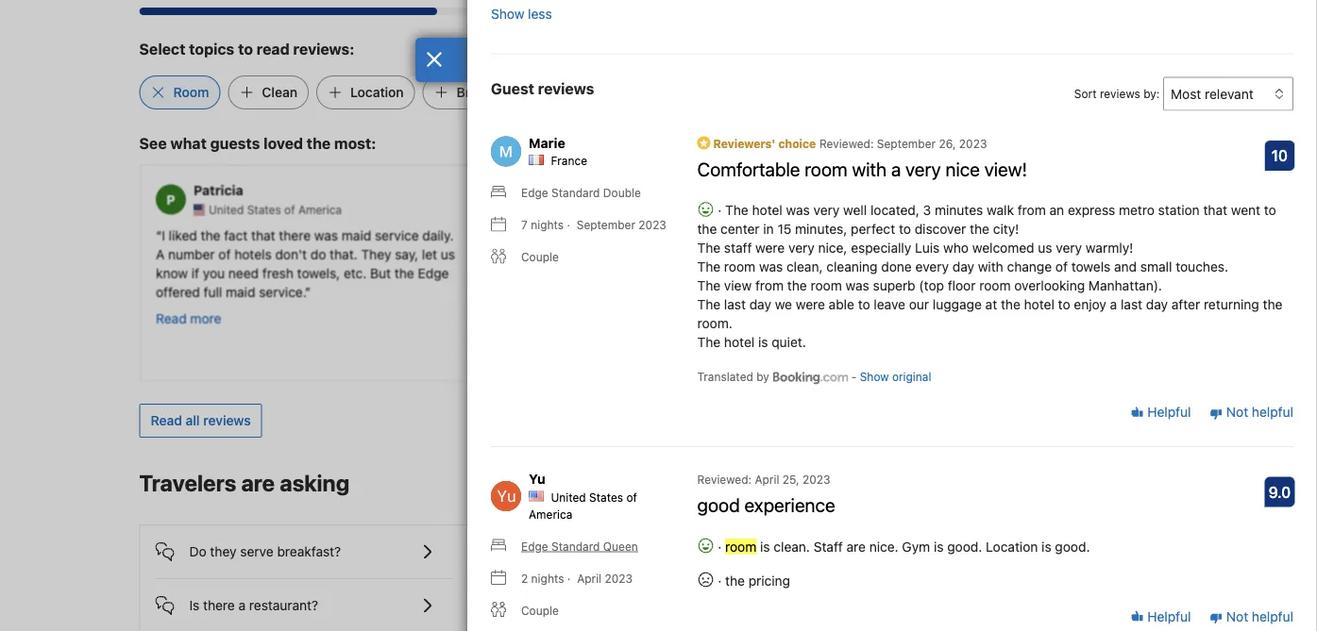 Task type: describe. For each thing, give the bounding box(es) containing it.
we
[[1116, 265, 1136, 280]]

the up dominic
[[970, 221, 990, 237]]

guest reviews
[[491, 79, 594, 97]]

room up at
[[980, 278, 1011, 294]]

" for " i liked the fact that there was maid service daily. a number of hotels don't do that.  they say, let us know if you need fresh towels, etc.  but the edge offered full maid service.
[[155, 227, 161, 243]]

good
[[697, 494, 740, 516]]

america inside coviello united states of america
[[649, 203, 693, 216]]

nights for yu
[[531, 572, 564, 585]]

leave
[[874, 297, 906, 312]]

professional
[[907, 265, 981, 280]]

the left view
[[697, 278, 721, 294]]

cleaning
[[827, 259, 878, 275]]

pricing
[[749, 573, 790, 589]]

not helpful for pricing
[[1223, 609, 1294, 625]]

helpful button for · the pricing
[[1131, 608, 1191, 627]]

read all reviews
[[151, 413, 251, 429]]

edge inside the list of reviews region
[[521, 540, 548, 553]]

i inside " everything was wonderful. the staff was amazing. luis, dominic and eric were very helpful, professional and very informative. we liked it so much we reserved it for thanksgiving weekend. i would recommend this hotel to anyone. loved it.
[[920, 303, 923, 318]]

well
[[843, 202, 867, 218]]

don't
[[275, 246, 306, 261]]

2 last from the left
[[1121, 297, 1143, 312]]

perfect
[[851, 221, 895, 237]]

minutes
[[935, 202, 983, 218]]

· up how
[[567, 572, 571, 585]]

is for is there a spa?
[[543, 544, 553, 560]]

done
[[881, 259, 912, 275]]

enjoy
[[1074, 297, 1107, 312]]

the down the say,
[[394, 265, 414, 280]]

1 horizontal spatial were
[[796, 297, 825, 312]]

there for is there a restaurant?
[[203, 598, 235, 614]]

serve
[[240, 544, 274, 560]]

weekend.
[[858, 303, 916, 318]]

the down located
[[697, 259, 721, 275]]

not helpful button for · the pricing
[[1210, 608, 1294, 627]]

let
[[422, 246, 437, 261]]

travelers
[[139, 470, 236, 497]]

breakfast
[[457, 84, 516, 100]]

went
[[1231, 202, 1261, 218]]

1 vertical spatial april
[[577, 572, 602, 585]]

wonderful.
[[960, 227, 1025, 243]]

not for · the pricing
[[1227, 609, 1249, 625]]

2023 right 25,
[[803, 473, 831, 487]]

patricia
[[193, 182, 243, 198]]

1 good. from the left
[[947, 539, 983, 555]]

with inside the hotel was very well located, 3 minutes walk from an express metro station that went to the center in 15 minutes, perfect to discover the city! the staff were very nice, especially luis who welcomed us very warmly! the room was clean, cleaning done every day with change of towels and small touches. the view from the room was superb (top floor room overlooking manhattan). the last day we were able to leave our luggage at the hotel to enjoy a last day after returning the room. the hotel is quiet.
[[978, 259, 1004, 275]]

nice.
[[870, 539, 899, 555]]

is there a spa? button
[[509, 526, 808, 564]]

amazing.
[[858, 246, 913, 261]]

there inside " i liked the fact that there was maid service daily. a number of hotels don't do that.  they say, let us know if you need fresh towels, etc.  but the edge offered full maid service.
[[278, 227, 310, 243]]

edge standard queen link
[[491, 538, 638, 555]]

this is a carousel with rotating slides. it displays featured reviews of the property. use the next and previous buttons to navigate. region
[[124, 157, 1193, 389]]

0 vertical spatial september
[[877, 137, 936, 150]]

coviello united states of america
[[544, 182, 693, 216]]

· for ·
[[714, 202, 725, 218]]

manhattan).
[[1089, 278, 1162, 294]]

nice,
[[818, 240, 848, 256]]

sobeida
[[896, 182, 949, 198]]

reviews inside button
[[203, 413, 251, 429]]

walk
[[987, 202, 1014, 218]]

they
[[361, 246, 391, 261]]

for
[[1046, 284, 1063, 299]]

p
[[166, 191, 175, 207]]

1 last from the left
[[724, 297, 746, 312]]

and down city!
[[1002, 246, 1025, 261]]

reviewed: for reviewed: april 25, 2023
[[697, 473, 752, 487]]

clean
[[262, 84, 297, 100]]

was down yankee at top right
[[759, 259, 783, 275]]

touches.
[[1176, 259, 1229, 275]]

and inside "i found it very conveniently located to yankee stadium, the cloisters and many delicious restaurants."
[[645, 246, 667, 261]]

bed
[[569, 84, 594, 100]]

i found it very conveniently located to yankee stadium, the cloisters and many delicious restaurants.
[[507, 227, 788, 280]]

· for · the pricing
[[718, 573, 722, 589]]

states up fact
[[247, 203, 281, 216]]

we inside the hotel was very well located, 3 minutes walk from an express metro station that went to the center in 15 minutes, perfect to discover the city! the staff were very nice, especially luis who welcomed us very warmly! the room was clean, cleaning done every day with change of towels and small touches. the view from the room was superb (top floor room overlooking manhattan). the last day we were able to leave our luggage at the hotel to enjoy a last day after returning the room. the hotel is quiet.
[[775, 297, 792, 312]]

of inside " i liked the fact that there was maid service daily. a number of hotels don't do that.  they say, let us know if you need fresh towels, etc.  but the edge offered full maid service.
[[218, 246, 230, 261]]

small
[[1141, 259, 1172, 275]]

discover
[[915, 221, 966, 237]]

are inside the list of reviews region
[[847, 539, 866, 555]]

sort
[[1075, 87, 1097, 100]]

was down cleaning
[[846, 278, 870, 294]]

number
[[168, 246, 214, 261]]

but
[[370, 265, 391, 280]]

-
[[851, 370, 857, 384]]

of up city!
[[986, 203, 997, 216]]

2023 right 26,
[[959, 137, 987, 150]]

room
[[173, 84, 209, 100]]

of up "don't"
[[284, 203, 295, 216]]

reviewed: september 26, 2023
[[820, 137, 987, 150]]

united down patricia
[[208, 203, 243, 216]]

by:
[[1144, 87, 1160, 100]]

of inside coviello united states of america
[[635, 203, 646, 216]]

gym
[[902, 539, 930, 555]]

travelers are asking
[[139, 470, 350, 497]]

room up 'able'
[[811, 278, 842, 294]]

0 horizontal spatial day
[[750, 297, 772, 312]]

room up · the pricing
[[725, 539, 757, 555]]

translated by
[[697, 370, 773, 384]]

america up that.
[[298, 203, 342, 216]]

luis,
[[917, 246, 945, 261]]

less
[[528, 5, 552, 21]]

luggage
[[933, 297, 982, 312]]

reviews for sort
[[1100, 87, 1141, 100]]

1 vertical spatial september
[[577, 218, 636, 232]]

offered
[[155, 284, 200, 299]]

not helpful button for - show original
[[1210, 403, 1294, 422]]

room up view
[[724, 259, 756, 275]]

service.
[[258, 284, 304, 299]]

select topics to read reviews:
[[139, 40, 355, 58]]

were inside " everything was wonderful. the staff was amazing. luis, dominic and eric were very helpful, professional and very informative. we liked it so much we reserved it for thanksgiving weekend. i would recommend this hotel to anyone. loved it.
[[1055, 246, 1084, 261]]

staff
[[814, 539, 843, 555]]

they
[[210, 544, 237, 560]]

luis
[[915, 240, 940, 256]]

is inside the hotel was very well located, 3 minutes walk from an express metro station that went to the center in 15 minutes, perfect to discover the city! the staff were very nice, especially luis who welcomed us very warmly! the room was clean, cleaning done every day with change of towels and small touches. the view from the room was superb (top floor room overlooking manhattan). the last day we were able to leave our luggage at the hotel to enjoy a last day after returning the room. the hotel is quiet.
[[758, 335, 768, 350]]

more
[[190, 310, 221, 326]]

returning
[[1204, 297, 1260, 312]]

the down "clean,"
[[787, 278, 807, 294]]

was down the express
[[1086, 227, 1110, 243]]

a inside the hotel was very well located, 3 minutes walk from an express metro station that went to the center in 15 minutes, perfect to discover the city! the staff were very nice, especially luis who welcomed us very warmly! the room was clean, cleaning done every day with change of towels and small touches. the view from the room was superb (top floor room overlooking manhattan). the last day we were able to leave our luggage at the hotel to enjoy a last day after returning the room. the hotel is quiet.
[[1110, 297, 1117, 312]]

" i liked the fact that there was maid service daily. a number of hotels don't do that.  they say, let us know if you need fresh towels, etc.  but the edge offered full maid service.
[[155, 227, 455, 299]]

change
[[1007, 259, 1052, 275]]

united states of america for patricia
[[208, 203, 342, 216]]

united inside coviello united states of america
[[560, 203, 595, 216]]

scored 10 element
[[1265, 141, 1295, 171]]

full
[[203, 284, 222, 299]]

helpful for · the pricing
[[1144, 609, 1191, 625]]

0 vertical spatial from
[[1018, 202, 1046, 218]]

2 horizontal spatial it
[[1035, 284, 1042, 299]]

scored 9.0 element
[[1265, 477, 1295, 507]]

city!
[[993, 221, 1019, 237]]

see
[[139, 134, 167, 152]]

states up the discover
[[949, 203, 983, 216]]

0 horizontal spatial from
[[756, 278, 784, 294]]

so
[[901, 284, 916, 299]]

7 nights · september 2023
[[521, 218, 667, 232]]

informative.
[[1041, 265, 1113, 280]]

loved
[[909, 321, 946, 337]]

recommend
[[966, 303, 1039, 318]]

to inside "i found it very conveniently located to yankee stadium, the cloisters and many delicious restaurants."
[[729, 227, 741, 243]]

hotel up in
[[752, 202, 783, 218]]

to right 'able'
[[858, 297, 870, 312]]

was up the 15
[[786, 202, 810, 218]]

a
[[155, 246, 164, 261]]

"
[[304, 284, 310, 299]]

helpful button for - show original
[[1131, 403, 1191, 422]]

do they serve breakfast?
[[189, 544, 341, 560]]

the inside "i found it very conveniently located to yankee stadium, the cloisters and many delicious restaurants."
[[564, 246, 584, 261]]

edge inside " i liked the fact that there was maid service daily. a number of hotels don't do that.  they say, let us know if you need fresh towels, etc.  but the edge offered full maid service.
[[417, 265, 449, 280]]

nice
[[946, 158, 980, 180]]

the right the returning
[[1263, 297, 1283, 312]]

helpful for - show original
[[1252, 405, 1294, 420]]

united states of america for sobeida
[[911, 203, 1044, 216]]

cloisters
[[587, 246, 641, 261]]

that.
[[329, 246, 357, 261]]

america inside united states of america
[[529, 508, 573, 521]]

comfortable room with a very nice view!
[[697, 158, 1028, 180]]

· for · room is clean.  staff are nice.  gym is good. location is good.
[[718, 539, 722, 555]]

the right loved on the left of page
[[307, 134, 331, 152]]

location inside the list of reviews region
[[986, 539, 1038, 555]]

original
[[892, 370, 932, 384]]

is there a restaurant? button
[[155, 580, 454, 617]]

united inside united states of america
[[551, 491, 586, 504]]

0 horizontal spatial location
[[350, 84, 404, 100]]

anyone.
[[858, 321, 906, 337]]

queen
[[603, 540, 638, 553]]

conveniently
[[599, 227, 676, 243]]

know
[[155, 265, 187, 280]]

and up reserved
[[985, 265, 1007, 280]]



Task type: vqa. For each thing, say whether or not it's contained in the screenshot.
See available deals 'Button' at the bottom
no



Task type: locate. For each thing, give the bounding box(es) containing it.
reviews right "guest"
[[538, 79, 594, 97]]

" inside " i liked the fact that there was maid service daily. a number of hotels don't do that.  they say, let us know if you need fresh towels, etc.  but the edge offered full maid service.
[[155, 227, 161, 243]]

0 horizontal spatial we
[[775, 297, 792, 312]]

are left "asking"
[[241, 470, 275, 497]]

of inside the hotel was very well located, 3 minutes walk from an express metro station that went to the center in 15 minutes, perfect to discover the city! the staff were very nice, especially luis who welcomed us very warmly! the room was clean, cleaning done every day with change of towels and small touches. the view from the room was superb (top floor room overlooking manhattan). the last day we were able to leave our luggage at the hotel to enjoy a last day after returning the room. the hotel is quiet.
[[1056, 259, 1068, 275]]

liked inside " i liked the fact that there was maid service daily. a number of hotels don't do that.  they say, let us know if you need fresh towels, etc.  but the edge offered full maid service.
[[168, 227, 197, 243]]

" everything was wonderful. the staff was amazing. luis, dominic and eric were very helpful, professional and very informative. we liked it so much we reserved it for thanksgiving weekend. i would recommend this hotel to anyone. loved it.
[[858, 227, 1147, 337]]

say,
[[394, 246, 418, 261]]

last down manhattan).
[[1121, 297, 1143, 312]]

edge down let
[[417, 265, 449, 280]]

1 vertical spatial maid
[[225, 284, 255, 299]]

hotel down room.
[[724, 335, 755, 350]]

need
[[228, 265, 258, 280]]

1 horizontal spatial show
[[860, 370, 889, 384]]

couple up 'restaurants.'
[[521, 251, 559, 264]]

1 horizontal spatial reviews
[[538, 79, 594, 97]]

1 horizontal spatial maid
[[341, 227, 371, 243]]

2 nights from the top
[[531, 572, 564, 585]]

show less button
[[491, 0, 552, 31]]

1 " from the left
[[155, 227, 161, 243]]

yu
[[529, 472, 546, 487]]

good.
[[947, 539, 983, 555], [1055, 539, 1090, 555]]

with down welcomed
[[978, 259, 1004, 275]]

2 helpful from the top
[[1252, 609, 1294, 625]]

0 horizontal spatial do
[[310, 246, 326, 261]]

to inside " everything was wonderful. the staff was amazing. luis, dominic and eric were very helpful, professional and very informative. we liked it so much we reserved it for thanksgiving weekend. i would recommend this hotel to anyone. loved it.
[[1103, 303, 1115, 318]]

1 helpful from the top
[[1144, 405, 1191, 420]]

1 horizontal spatial we
[[957, 284, 974, 299]]

0 horizontal spatial there
[[203, 598, 235, 614]]

do inside " i liked the fact that there was maid service daily. a number of hotels don't do that.  they say, let us know if you need fresh towels, etc.  but the edge offered full maid service.
[[310, 246, 326, 261]]

etc.
[[343, 265, 366, 280]]

sort reviews by:
[[1075, 87, 1160, 100]]

were down in
[[756, 240, 785, 256]]

0 horizontal spatial are
[[241, 470, 275, 497]]

us right let
[[440, 246, 455, 261]]

read for read more
[[155, 310, 186, 326]]

2 helpful button from the top
[[1131, 608, 1191, 627]]

we inside " everything was wonderful. the staff was amazing. luis, dominic and eric were very helpful, professional and very informative. we liked it so much we reserved it for thanksgiving weekend. i would recommend this hotel to anyone. loved it.
[[957, 284, 974, 299]]

0 horizontal spatial reviews
[[203, 413, 251, 429]]

1 vertical spatial read
[[151, 413, 182, 429]]

able
[[829, 297, 855, 312]]

marie
[[529, 135, 565, 150]]

"
[[155, 227, 161, 243], [858, 227, 864, 243]]

2 good. from the left
[[1055, 539, 1090, 555]]

do right when at the left bottom
[[637, 598, 652, 614]]

the down center
[[697, 240, 721, 256]]

1 not helpful from the top
[[1223, 405, 1294, 420]]

1 united states of america image from the left
[[193, 204, 204, 215]]

day up floor at right top
[[953, 259, 975, 275]]

reviewers'
[[714, 137, 776, 150]]

0 vertical spatial not
[[1227, 405, 1249, 420]]

of up overlooking
[[1056, 259, 1068, 275]]

fresh
[[262, 265, 293, 280]]

the hotel was very well located, 3 minutes walk from an express metro station that went to the center in 15 minutes, perfect to discover the city! the staff were very nice, especially luis who welcomed us very warmly! the room was clean, cleaning done every day with change of towels and small touches. the view from the room was superb (top floor room overlooking manhattan). the last day we were able to leave our luggage at the hotel to enjoy a last day after returning the room. the hotel is quiet.
[[697, 202, 1283, 350]]

after
[[1172, 297, 1200, 312]]

2 horizontal spatial there
[[557, 544, 589, 560]]

0 horizontal spatial reviewed:
[[697, 473, 752, 487]]

do up towels,
[[310, 246, 326, 261]]

0 vertical spatial are
[[241, 470, 275, 497]]

1 vertical spatial not
[[1227, 609, 1249, 625]]

united states of america up wonderful. on the right of the page
[[911, 203, 1044, 216]]

it.
[[949, 321, 959, 337]]

show original link
[[860, 369, 932, 386]]

we up quiet.
[[775, 297, 792, 312]]

2 horizontal spatial day
[[1146, 297, 1168, 312]]

1 couple from the top
[[521, 251, 559, 264]]

how
[[543, 598, 570, 614]]

1 vertical spatial with
[[978, 259, 1004, 275]]

2 " from the left
[[858, 227, 864, 243]]

there for is there a spa?
[[557, 544, 589, 560]]

1 helpful button from the top
[[1131, 403, 1191, 422]]

1 horizontal spatial that
[[1204, 202, 1228, 218]]

do inside button
[[637, 598, 652, 614]]

read for read all reviews
[[151, 413, 182, 429]]

was up that.
[[314, 227, 338, 243]]

1 horizontal spatial liked
[[858, 284, 886, 299]]

not for - show original
[[1227, 405, 1249, 420]]

· room is clean.  staff are nice.  gym is good. location is good.
[[714, 539, 1090, 555]]

couple for marie
[[521, 251, 559, 264]]

1 horizontal spatial are
[[847, 539, 866, 555]]

there down they
[[203, 598, 235, 614]]

7
[[521, 218, 528, 232]]

0 vertical spatial read
[[155, 310, 186, 326]]

not helpful
[[1223, 405, 1294, 420], [1223, 609, 1294, 625]]

nights for marie
[[531, 218, 564, 232]]

united states of america image
[[193, 204, 204, 215], [896, 204, 907, 215]]

read left all
[[151, 413, 182, 429]]

many
[[671, 246, 704, 261]]

0 horizontal spatial united states of america
[[208, 203, 342, 216]]

the down room.
[[697, 335, 721, 350]]

and down conveniently
[[645, 246, 667, 261]]

the left fact
[[200, 227, 220, 243]]

of up queen
[[627, 491, 637, 504]]

15
[[778, 221, 792, 237]]

america up edge standard queen link
[[529, 508, 573, 521]]

i up a
[[161, 227, 165, 243]]

america up city!
[[1000, 203, 1044, 216]]

0 vertical spatial april
[[755, 473, 780, 487]]

of inside united states of america
[[627, 491, 637, 504]]

1 horizontal spatial "
[[858, 227, 864, 243]]

the down 7 nights · september 2023
[[564, 246, 584, 261]]

close image
[[426, 52, 443, 67]]

is for is there a restaurant?
[[189, 598, 200, 614]]

0 horizontal spatial united states of america image
[[193, 204, 204, 215]]

to down overlooking
[[1058, 297, 1071, 312]]

1 not from the top
[[1227, 405, 1249, 420]]

you
[[202, 265, 224, 280]]

stadium,
[[507, 246, 561, 261]]

were
[[756, 240, 785, 256], [1055, 246, 1084, 261], [796, 297, 825, 312]]

edge up 2
[[521, 540, 548, 553]]

that inside " i liked the fact that there was maid service daily. a number of hotels don't do that.  they say, let us know if you need fresh towels, etc.  but the edge offered full maid service.
[[251, 227, 275, 243]]

united states of america image down patricia
[[193, 204, 204, 215]]

2 not from the top
[[1227, 609, 1249, 625]]

room down choice
[[805, 158, 848, 180]]

0 vertical spatial that
[[1204, 202, 1228, 218]]

show inside the list of reviews region
[[860, 370, 889, 384]]

it right found at the top of page
[[558, 227, 566, 243]]

couple for yu
[[521, 604, 559, 617]]

1 horizontal spatial september
[[877, 137, 936, 150]]

would
[[927, 303, 963, 318]]

there up 2 nights · april 2023
[[557, 544, 589, 560]]

1 horizontal spatial edge
[[521, 540, 548, 553]]

last
[[724, 297, 746, 312], [1121, 297, 1143, 312]]

1 not helpful button from the top
[[1210, 403, 1294, 422]]

of up conveniently
[[635, 203, 646, 216]]

liked down helpful, at the top of the page
[[858, 284, 886, 299]]

list of reviews region
[[480, 111, 1305, 632]]

choice
[[779, 137, 816, 150]]

from left an
[[1018, 202, 1046, 218]]

us
[[1038, 240, 1053, 256], [440, 246, 455, 261]]

us inside " i liked the fact that there was maid service daily. a number of hotels don't do that.  they say, let us know if you need fresh towels, etc.  but the edge offered full maid service.
[[440, 246, 455, 261]]

free wifi 9.0 meter
[[139, 7, 470, 15]]

(top
[[919, 278, 944, 294]]

0 vertical spatial helpful
[[1252, 405, 1294, 420]]

i left 7
[[513, 227, 516, 243]]

1 horizontal spatial with
[[978, 259, 1004, 275]]

reviewed: for reviewed: september 26, 2023
[[820, 137, 874, 150]]

was up luis,
[[932, 227, 956, 243]]

0 horizontal spatial "
[[155, 227, 161, 243]]

0 vertical spatial helpful
[[1144, 405, 1191, 420]]

and inside the "how and when do i pay?" button
[[574, 598, 597, 614]]

to down thanksgiving
[[1103, 303, 1115, 318]]

liked
[[168, 227, 197, 243], [858, 284, 886, 299]]

reserved
[[978, 284, 1031, 299]]

it left so
[[890, 284, 898, 299]]

edge standard queen
[[521, 540, 638, 553]]

25,
[[783, 473, 800, 487]]

0 vertical spatial liked
[[168, 227, 197, 243]]

2 united states of america image from the left
[[896, 204, 907, 215]]

there inside button
[[203, 598, 235, 614]]

0 horizontal spatial good.
[[947, 539, 983, 555]]

day left after
[[1146, 297, 1168, 312]]

loved
[[264, 134, 303, 152]]

1 horizontal spatial good.
[[1055, 539, 1090, 555]]

1 horizontal spatial us
[[1038, 240, 1053, 256]]

0 horizontal spatial were
[[756, 240, 785, 256]]

is there a restaurant?
[[189, 598, 318, 614]]

located,
[[871, 202, 920, 218]]

1 nights from the top
[[531, 218, 564, 232]]

to down located,
[[899, 221, 911, 237]]

day down view
[[750, 297, 772, 312]]

reviews right all
[[203, 413, 251, 429]]

room.
[[697, 316, 733, 331]]

1 horizontal spatial do
[[637, 598, 652, 614]]

america up located
[[649, 203, 693, 216]]

read down offered
[[155, 310, 186, 326]]

states
[[247, 203, 281, 216], [598, 203, 632, 216], [949, 203, 983, 216], [589, 491, 623, 504]]

hotel down overlooking
[[1024, 297, 1055, 312]]

0 horizontal spatial last
[[724, 297, 746, 312]]

the up eric
[[1028, 227, 1052, 243]]

1 horizontal spatial location
[[986, 539, 1038, 555]]

very
[[906, 158, 941, 180], [814, 202, 840, 218], [570, 227, 596, 243], [789, 240, 815, 256], [1056, 240, 1082, 256], [1088, 246, 1114, 261], [1011, 265, 1037, 280]]

0 vertical spatial not helpful button
[[1210, 403, 1294, 422]]

0 vertical spatial show
[[491, 5, 525, 21]]

the up center
[[725, 202, 749, 218]]

· down good
[[718, 539, 722, 555]]

0 horizontal spatial that
[[251, 227, 275, 243]]

reviewed: up comfortable room with a very nice view!
[[820, 137, 874, 150]]

and inside the hotel was very well located, 3 minutes walk from an express metro station that went to the center in 15 minutes, perfect to discover the city! the staff were very nice, especially luis who welcomed us very warmly! the room was clean, cleaning done every day with change of towels and small touches. the view from the room was superb (top floor room overlooking manhattan). the last day we were able to leave our luggage at the hotel to enjoy a last day after returning the room. the hotel is quiet.
[[1114, 259, 1137, 275]]

1 horizontal spatial it
[[890, 284, 898, 299]]

to up delicious
[[729, 227, 741, 243]]

april left 25,
[[755, 473, 780, 487]]

1 horizontal spatial day
[[953, 259, 975, 275]]

1 vertical spatial is
[[189, 598, 200, 614]]

i inside "i found it very conveniently located to yankee stadium, the cloisters and many delicious restaurants."
[[513, 227, 516, 243]]

" inside " everything was wonderful. the staff was amazing. luis, dominic and eric were very helpful, professional and very informative. we liked it so much we reserved it for thanksgiving weekend. i would recommend this hotel to anyone. loved it.
[[858, 227, 864, 243]]

united states of america image for patricia
[[193, 204, 204, 215]]

hotel inside " everything was wonderful. the staff was amazing. luis, dominic and eric were very helpful, professional and very informative. we liked it so much we reserved it for thanksgiving weekend. i would recommend this hotel to anyone. loved it.
[[1069, 303, 1099, 318]]

0 vertical spatial location
[[350, 84, 404, 100]]

staff down center
[[724, 240, 752, 256]]

show left less
[[491, 5, 525, 21]]

reviews left the by:
[[1100, 87, 1141, 100]]

1 horizontal spatial united states of america
[[529, 491, 637, 521]]

show less
[[491, 5, 552, 21]]

the
[[725, 202, 749, 218], [1028, 227, 1052, 243], [697, 240, 721, 256], [697, 259, 721, 275], [697, 278, 721, 294], [697, 297, 721, 312], [697, 335, 721, 350]]

1 vertical spatial do
[[637, 598, 652, 614]]

2023
[[959, 137, 987, 150], [639, 218, 667, 232], [803, 473, 831, 487], [605, 572, 633, 585]]

helpful for · the pricing
[[1252, 609, 1294, 625]]

1 vertical spatial there
[[557, 544, 589, 560]]

reviews:
[[293, 40, 355, 58]]

i up loved
[[920, 303, 923, 318]]

of up you
[[218, 246, 230, 261]]

" for " everything was wonderful. the staff was amazing. luis, dominic and eric were very helpful, professional and very informative. we liked it so much we reserved it for thanksgiving weekend. i would recommend this hotel to anyone. loved it.
[[858, 227, 864, 243]]

1 vertical spatial edge
[[521, 540, 548, 553]]

helpful for - show original
[[1144, 405, 1191, 420]]

located
[[680, 227, 725, 243]]

select
[[139, 40, 186, 58]]

there inside "button"
[[557, 544, 589, 560]]

and down 2 nights · april 2023
[[574, 598, 597, 614]]

read
[[257, 40, 290, 58]]

maid
[[341, 227, 371, 243], [225, 284, 255, 299]]

staff down an
[[1055, 227, 1083, 243]]

nights right 2
[[531, 572, 564, 585]]

to left the read
[[238, 40, 253, 58]]

united states of america image for sobeida
[[896, 204, 907, 215]]

the left pricing
[[725, 573, 745, 589]]

" up a
[[155, 227, 161, 243]]

especially
[[851, 240, 912, 256]]

3
[[923, 202, 931, 218]]

welcomed
[[973, 240, 1035, 256]]

not helpful button
[[1210, 403, 1294, 422], [1210, 608, 1294, 627]]

clean,
[[787, 259, 823, 275]]

couple down 2
[[521, 604, 559, 617]]

much
[[919, 284, 953, 299]]

0 horizontal spatial is
[[189, 598, 200, 614]]

with down reviewed: september 26, 2023
[[852, 158, 887, 180]]

location
[[350, 84, 404, 100], [986, 539, 1038, 555]]

0 vertical spatial there
[[278, 227, 310, 243]]

1 vertical spatial helpful button
[[1131, 608, 1191, 627]]

1 vertical spatial couple
[[521, 604, 559, 617]]

2 couple from the top
[[521, 604, 559, 617]]

by
[[757, 370, 770, 384]]

the up room.
[[697, 297, 721, 312]]

reviewed: april 25, 2023
[[697, 473, 831, 487]]

1 horizontal spatial staff
[[1055, 227, 1083, 243]]

0 vertical spatial edge
[[417, 265, 449, 280]]

united states of america inside the list of reviews region
[[529, 491, 637, 521]]

the inside " everything was wonderful. the staff was amazing. luis, dominic and eric were very helpful, professional and very informative. we liked it so much we reserved it for thanksgiving weekend. i would recommend this hotel to anyone. loved it.
[[1028, 227, 1052, 243]]

1 horizontal spatial from
[[1018, 202, 1046, 218]]

a down reviewed: september 26, 2023
[[891, 158, 901, 180]]

1 vertical spatial not helpful button
[[1210, 608, 1294, 627]]

0 horizontal spatial staff
[[724, 240, 752, 256]]

not
[[1227, 405, 1249, 420], [1227, 609, 1249, 625]]

read inside this is a carousel with rotating slides. it displays featured reviews of the property. use the next and previous buttons to navigate. region
[[155, 310, 186, 326]]

staff inside the hotel was very well located, 3 minutes walk from an express metro station that went to the center in 15 minutes, perfect to discover the city! the staff were very nice, especially luis who welcomed us very warmly! the room was clean, cleaning done every day with change of towels and small touches. the view from the room was superb (top floor room overlooking manhattan). the last day we were able to leave our luggage at the hotel to enjoy a last day after returning the room. the hotel is quiet.
[[724, 240, 752, 256]]

0 vertical spatial with
[[852, 158, 887, 180]]

" down the well
[[858, 227, 864, 243]]

· right found at the top of page
[[567, 218, 570, 232]]

1 horizontal spatial there
[[278, 227, 310, 243]]

delicious
[[707, 246, 761, 261]]

read more
[[155, 310, 221, 326]]

liked inside " everything was wonderful. the staff was amazing. luis, dominic and eric were very helpful, professional and very informative. we liked it so much we reserved it for thanksgiving weekend. i would recommend this hotel to anyone. loved it.
[[858, 284, 886, 299]]

1 horizontal spatial reviewed:
[[820, 137, 874, 150]]

not helpful for original
[[1223, 405, 1294, 420]]

the up many
[[697, 221, 717, 237]]

2 not helpful from the top
[[1223, 609, 1294, 625]]

show inside button
[[491, 5, 525, 21]]

0 horizontal spatial maid
[[225, 284, 255, 299]]

states up queen
[[589, 491, 623, 504]]

0 horizontal spatial edge
[[417, 265, 449, 280]]

2 horizontal spatial reviews
[[1100, 87, 1141, 100]]

2023 down "spa?"
[[605, 572, 633, 585]]

a inside button
[[238, 598, 246, 614]]

0 vertical spatial helpful button
[[1131, 403, 1191, 422]]

united down coviello
[[560, 203, 595, 216]]

are
[[241, 470, 275, 497], [847, 539, 866, 555]]

daily.
[[422, 227, 453, 243]]

i inside " i liked the fact that there was maid service daily. a number of hotels don't do that.  they say, let us know if you need fresh towels, etc.  but the edge offered full maid service.
[[161, 227, 165, 243]]

0 vertical spatial reviewed:
[[820, 137, 874, 150]]

us inside the hotel was very well located, 3 minutes walk from an express metro station that went to the center in 15 minutes, perfect to discover the city! the staff were very nice, especially luis who welcomed us very warmly! the room was clean, cleaning done every day with change of towels and small touches. the view from the room was superb (top floor room overlooking manhattan). the last day we were able to leave our luggage at the hotel to enjoy a last day after returning the room. the hotel is quiet.
[[1038, 240, 1053, 256]]

a inside "button"
[[592, 544, 599, 560]]

united states of america up "don't"
[[208, 203, 342, 216]]

yankee
[[745, 227, 788, 243]]

that
[[1204, 202, 1228, 218], [251, 227, 275, 243]]

0 horizontal spatial show
[[491, 5, 525, 21]]

states inside the list of reviews region
[[589, 491, 623, 504]]

0 vertical spatial not helpful
[[1223, 405, 1294, 420]]

2 horizontal spatial were
[[1055, 246, 1084, 261]]

i inside button
[[656, 598, 659, 614]]

is inside "button"
[[543, 544, 553, 560]]

everything
[[864, 227, 929, 243]]

staff inside " everything was wonderful. the staff was amazing. luis, dominic and eric were very helpful, professional and very informative. we liked it so much we reserved it for thanksgiving weekend. i would recommend this hotel to anyone. loved it.
[[1055, 227, 1083, 243]]

and up manhattan).
[[1114, 259, 1137, 275]]

was
[[786, 202, 810, 218], [314, 227, 338, 243], [932, 227, 956, 243], [1086, 227, 1110, 243], [759, 259, 783, 275], [846, 278, 870, 294]]

a left restaurant?
[[238, 598, 246, 614]]

united down sobeida
[[911, 203, 946, 216]]

in
[[763, 221, 774, 237]]

warmly!
[[1086, 240, 1134, 256]]

this
[[1043, 303, 1065, 318]]

2 helpful from the top
[[1144, 609, 1191, 625]]

standard
[[552, 540, 600, 553]]

1 helpful from the top
[[1252, 405, 1294, 420]]

1 vertical spatial nights
[[531, 572, 564, 585]]

reviews for guest
[[538, 79, 594, 97]]

that inside the hotel was very well located, 3 minutes walk from an express metro station that went to the center in 15 minutes, perfect to discover the city! the staff were very nice, especially luis who welcomed us very warmly! the room was clean, cleaning done every day with change of towels and small touches. the view from the room was superb (top floor room overlooking manhattan). the last day we were able to leave our luggage at the hotel to enjoy a last day after returning the room. the hotel is quiet.
[[1204, 202, 1228, 218]]

most:
[[334, 134, 376, 152]]

1 vertical spatial helpful
[[1252, 609, 1294, 625]]

0 vertical spatial couple
[[521, 251, 559, 264]]

1 horizontal spatial april
[[755, 473, 780, 487]]

a left "spa?"
[[592, 544, 599, 560]]

0 vertical spatial is
[[543, 544, 553, 560]]

0 vertical spatial maid
[[341, 227, 371, 243]]

i
[[161, 227, 165, 243], [513, 227, 516, 243], [920, 303, 923, 318], [656, 598, 659, 614]]

that left went
[[1204, 202, 1228, 218]]

liked up "number"
[[168, 227, 197, 243]]

how and when do i pay?
[[543, 598, 691, 614]]

states inside coviello united states of america
[[598, 203, 632, 216]]

2023 down coviello united states of america
[[639, 218, 667, 232]]

1 vertical spatial not helpful
[[1223, 609, 1294, 625]]

it inside "i found it very conveniently located to yankee stadium, the cloisters and many delicious restaurants."
[[558, 227, 566, 243]]

to right went
[[1264, 202, 1277, 218]]

the right at
[[1001, 297, 1021, 312]]

nights right 7
[[531, 218, 564, 232]]

1 vertical spatial from
[[756, 278, 784, 294]]

2 vertical spatial there
[[203, 598, 235, 614]]

1 horizontal spatial last
[[1121, 297, 1143, 312]]

1 vertical spatial show
[[860, 370, 889, 384]]

service
[[374, 227, 418, 243]]

2 horizontal spatial united states of america
[[911, 203, 1044, 216]]

1 vertical spatial reviewed:
[[697, 473, 752, 487]]

2 not helpful button from the top
[[1210, 608, 1294, 627]]

1 vertical spatial location
[[986, 539, 1038, 555]]

0 vertical spatial nights
[[531, 218, 564, 232]]

is inside button
[[189, 598, 200, 614]]

0 horizontal spatial with
[[852, 158, 887, 180]]

is there a spa?
[[543, 544, 632, 560]]

1 horizontal spatial united states of america image
[[896, 204, 907, 215]]

who
[[944, 240, 969, 256]]

was inside " i liked the fact that there was maid service daily. a number of hotels don't do that.  they say, let us know if you need fresh towels, etc.  but the edge offered full maid service.
[[314, 227, 338, 243]]

france
[[551, 154, 587, 167]]

0 horizontal spatial liked
[[168, 227, 197, 243]]

1 horizontal spatial is
[[543, 544, 553, 560]]

0 horizontal spatial us
[[440, 246, 455, 261]]

very inside "i found it very conveniently located to yankee stadium, the cloisters and many delicious restaurants."
[[570, 227, 596, 243]]

0 horizontal spatial september
[[577, 218, 636, 232]]



